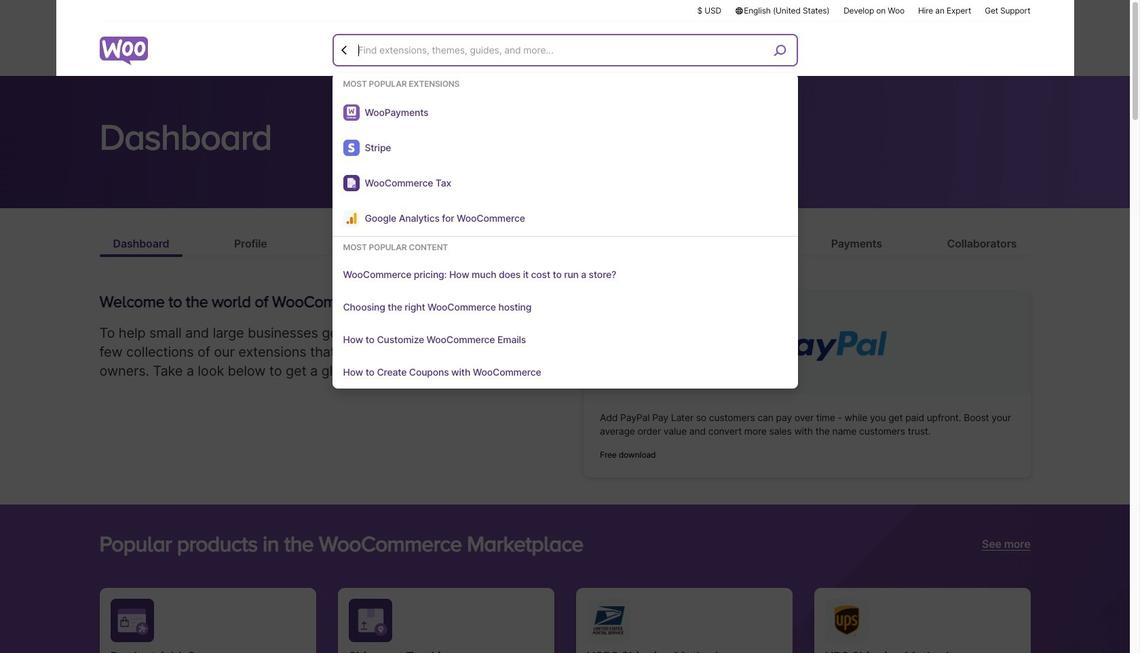 Task type: locate. For each thing, give the bounding box(es) containing it.
2 group from the top
[[332, 242, 798, 389]]

group
[[332, 79, 798, 237], [332, 242, 798, 389]]

Find extensions, themes, guides, and more… search field
[[355, 36, 769, 65]]

0 vertical spatial group
[[332, 79, 798, 237]]

list box
[[332, 79, 798, 389]]

None search field
[[332, 34, 798, 389]]

1 vertical spatial group
[[332, 242, 798, 389]]



Task type: describe. For each thing, give the bounding box(es) containing it.
1 group from the top
[[332, 79, 798, 237]]

close search image
[[338, 43, 351, 57]]



Task type: vqa. For each thing, say whether or not it's contained in the screenshot.
middle the Woo
no



